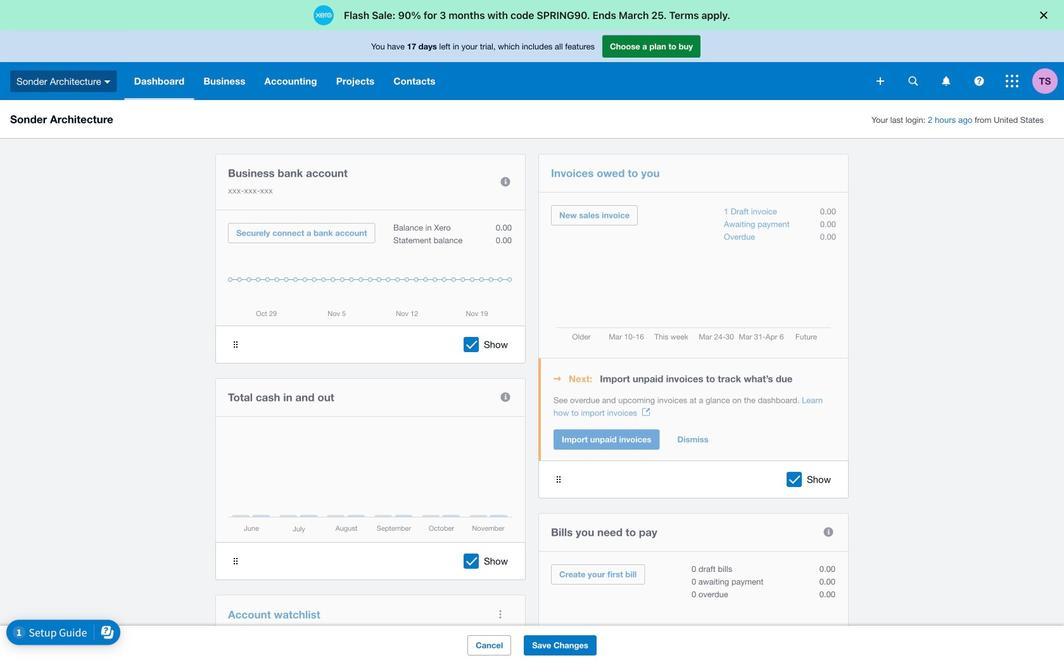 Task type: describe. For each thing, give the bounding box(es) containing it.
1 horizontal spatial svg image
[[943, 76, 951, 86]]

2 horizontal spatial svg image
[[975, 76, 985, 86]]

panel body document
[[554, 394, 837, 420]]



Task type: locate. For each thing, give the bounding box(es) containing it.
1 horizontal spatial svg image
[[877, 77, 885, 85]]

opens in a new tab image
[[643, 408, 650, 416]]

0 horizontal spatial svg image
[[909, 76, 919, 86]]

svg image
[[975, 76, 985, 86], [877, 77, 885, 85], [104, 80, 111, 83]]

svg image
[[1006, 75, 1019, 87], [909, 76, 919, 86], [943, 76, 951, 86]]

2 horizontal spatial svg image
[[1006, 75, 1019, 87]]

dialog
[[0, 0, 1065, 30]]

banner
[[0, 30, 1065, 100]]

0 horizontal spatial svg image
[[104, 80, 111, 83]]



Task type: vqa. For each thing, say whether or not it's contained in the screenshot.
the leftmost group
no



